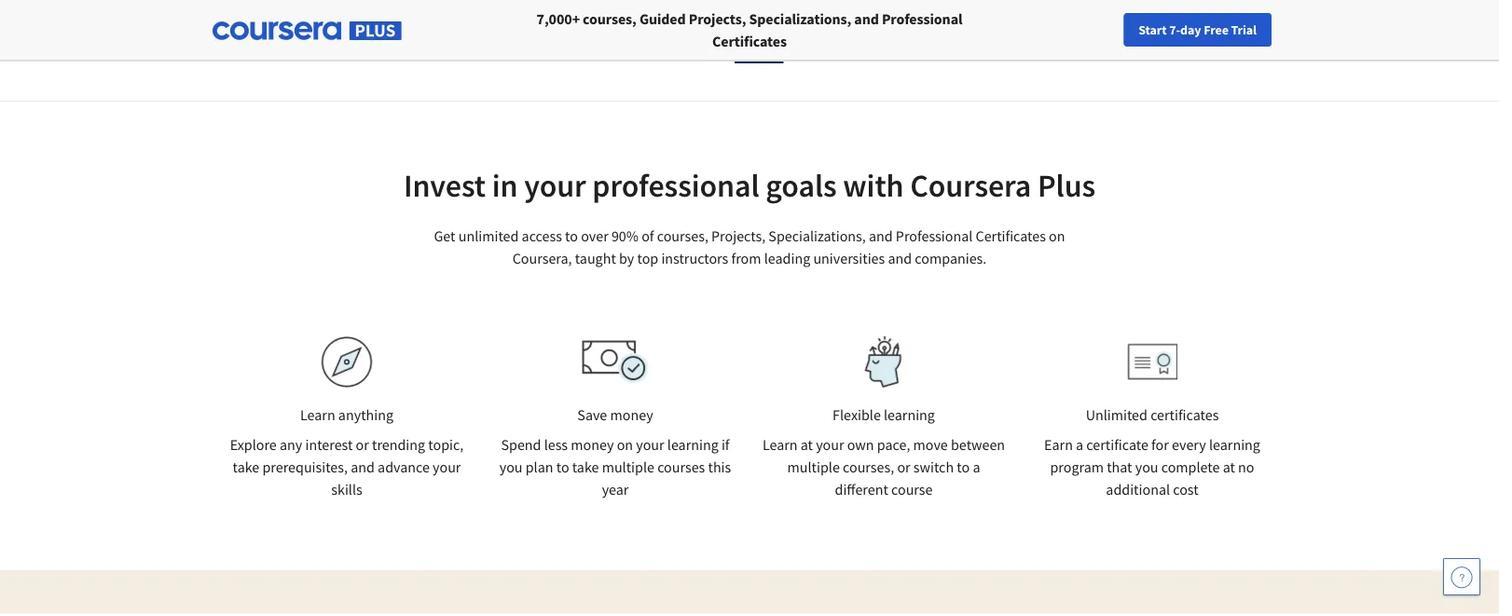 Task type: describe. For each thing, give the bounding box(es) containing it.
your inside explore any interest or trending topic, take prerequisites, and advance your skills
[[433, 458, 461, 477]]

to inside learn at your own pace, move between multiple courses, or switch to a different course
[[957, 458, 970, 477]]

every
[[1173, 436, 1207, 454]]

unlimited
[[1086, 406, 1148, 424]]

explore any interest or trending topic, take prerequisites, and advance your skills
[[230, 436, 464, 499]]

complete
[[1162, 458, 1221, 477]]

new
[[1102, 21, 1127, 38]]

find your new career link
[[1039, 19, 1174, 42]]

flexible learning
[[833, 406, 936, 424]]

skills
[[331, 480, 363, 499]]

at inside learn at your own pace, move between multiple courses, or switch to a different course
[[801, 436, 813, 454]]

learn anything image
[[321, 337, 373, 388]]

professional inside 7,000+ courses, guided projects, specializations, and professional certificates
[[882, 9, 963, 28]]

pace,
[[878, 436, 911, 454]]

specializations, inside get unlimited access to over 90% of courses, projects, specializations, and professional certificates on coursera, taught by top instructors from leading universities and companies.
[[769, 227, 866, 245]]

7-
[[1170, 21, 1181, 38]]

find your new career
[[1048, 21, 1165, 38]]

in
[[492, 166, 518, 206]]

multiple inside learn at your own pace, move between multiple courses, or switch to a different course
[[788, 458, 840, 477]]

universities
[[814, 249, 885, 268]]

prerequisites,
[[263, 458, 348, 477]]

on inside get unlimited access to over 90% of courses, projects, specializations, and professional certificates on coursera, taught by top instructors from leading universities and companies.
[[1049, 227, 1066, 245]]

program
[[1051, 458, 1104, 477]]

university of illinois at urbana-champaign image
[[222, 23, 368, 53]]

this
[[708, 458, 732, 477]]

any
[[280, 436, 302, 454]]

trending
[[372, 436, 425, 454]]

anything
[[338, 406, 394, 424]]

courses
[[658, 458, 705, 477]]

free
[[1204, 21, 1229, 38]]

courses, inside get unlimited access to over 90% of courses, projects, specializations, and professional certificates on coursera, taught by top instructors from leading universities and companies.
[[657, 227, 709, 245]]

move
[[914, 436, 948, 454]]

with
[[843, 166, 904, 206]]

your right in
[[524, 166, 586, 206]]

a inside learn at your own pace, move between multiple courses, or switch to a different course
[[973, 458, 981, 477]]

from
[[732, 249, 762, 268]]

trial
[[1232, 21, 1257, 38]]

or inside learn at your own pace, move between multiple courses, or switch to a different course
[[898, 458, 911, 477]]

save
[[578, 406, 608, 424]]

take inside explore any interest or trending topic, take prerequisites, and advance your skills
[[233, 458, 260, 477]]

coursera
[[911, 166, 1032, 206]]

7,000+
[[537, 9, 580, 28]]

learn at your own pace, move between multiple courses, or switch to a different course
[[763, 436, 1006, 499]]

to inside get unlimited access to over 90% of courses, projects, specializations, and professional certificates on coursera, taught by top instructors from leading universities and companies.
[[565, 227, 578, 245]]

money inside spend less money on your learning if you plan to take multiple courses this year
[[571, 436, 614, 454]]

and inside explore any interest or trending topic, take prerequisites, and advance your skills
[[351, 458, 375, 477]]

invest in your professional goals with coursera plus
[[404, 166, 1096, 206]]

shopping cart: 1 item image
[[1184, 14, 1219, 44]]

taught
[[575, 249, 616, 268]]

unlimited
[[459, 227, 519, 245]]

johns hopkins university image
[[1101, 21, 1278, 55]]

year
[[602, 480, 629, 499]]

if
[[722, 436, 730, 454]]

to inside spend less money on your learning if you plan to take multiple courses this year
[[557, 458, 570, 477]]

at inside earn a certificate for every learning program that you complete at no additional cost
[[1223, 458, 1236, 477]]

or inside explore any interest or trending topic, take prerequisites, and advance your skills
[[356, 436, 369, 454]]

courses, inside 7,000+ courses, guided projects, specializations, and professional certificates
[[583, 9, 637, 28]]

topic,
[[428, 436, 464, 454]]

career
[[1129, 21, 1165, 38]]

earn
[[1045, 436, 1074, 454]]

cost
[[1174, 480, 1199, 499]]

learn for learn anything
[[300, 406, 335, 424]]

take inside spend less money on your learning if you plan to take multiple courses this year
[[572, 458, 599, 477]]

of
[[642, 227, 654, 245]]

projects, inside get unlimited access to over 90% of courses, projects, specializations, and professional certificates on coursera, taught by top instructors from leading universities and companies.
[[712, 227, 766, 245]]

by
[[619, 249, 635, 268]]

learn anything
[[300, 406, 394, 424]]

certificates
[[1151, 406, 1219, 424]]

google image
[[575, 21, 675, 55]]

certificate
[[1087, 436, 1149, 454]]

a inside earn a certificate for every learning program that you complete at no additional cost
[[1077, 436, 1084, 454]]

start 7-day free trial
[[1139, 21, 1257, 38]]

different
[[835, 480, 889, 499]]

on inside spend less money on your learning if you plan to take multiple courses this year
[[617, 436, 633, 454]]

coursera plus image
[[213, 22, 402, 40]]

you inside earn a certificate for every learning program that you complete at no additional cost
[[1136, 458, 1159, 477]]



Task type: locate. For each thing, give the bounding box(es) containing it.
switch
[[914, 458, 954, 477]]

plus
[[1038, 166, 1096, 206]]

0 vertical spatial learn
[[300, 406, 335, 424]]

professional
[[882, 9, 963, 28], [896, 227, 973, 245]]

on down save money
[[617, 436, 633, 454]]

courses, right 7,000+
[[583, 9, 637, 28]]

0 horizontal spatial or
[[356, 436, 369, 454]]

learning inside earn a certificate for every learning program that you complete at no additional cost
[[1210, 436, 1261, 454]]

invest
[[404, 166, 486, 206]]

90%
[[612, 227, 639, 245]]

interest
[[305, 436, 353, 454]]

spend less money on your learning if you plan to take multiple courses this year
[[500, 436, 732, 499]]

0 horizontal spatial on
[[617, 436, 633, 454]]

money down save
[[571, 436, 614, 454]]

no
[[1239, 458, 1255, 477]]

7,000+ courses, guided projects, specializations, and professional certificates
[[537, 9, 963, 50]]

1 vertical spatial courses,
[[657, 227, 709, 245]]

learn inside learn at your own pace, move between multiple courses, or switch to a different course
[[763, 436, 798, 454]]

projects,
[[689, 9, 747, 28], [712, 227, 766, 245]]

1 horizontal spatial courses,
[[657, 227, 709, 245]]

1 vertical spatial on
[[617, 436, 633, 454]]

0 vertical spatial certificates
[[713, 32, 787, 50]]

1 vertical spatial money
[[571, 436, 614, 454]]

show notifications image
[[1248, 23, 1270, 46]]

sas image
[[844, 23, 915, 53]]

learning up courses on the bottom
[[668, 436, 719, 454]]

save money image
[[582, 340, 649, 384]]

companies.
[[915, 249, 987, 268]]

None search field
[[257, 12, 704, 49]]

at left the own
[[801, 436, 813, 454]]

1 horizontal spatial learning
[[884, 406, 936, 424]]

1 vertical spatial at
[[1223, 458, 1236, 477]]

course
[[892, 480, 933, 499]]

projects, inside 7,000+ courses, guided projects, specializations, and professional certificates
[[689, 9, 747, 28]]

0 horizontal spatial learn
[[300, 406, 335, 424]]

on
[[1049, 227, 1066, 245], [617, 436, 633, 454]]

2 horizontal spatial learning
[[1210, 436, 1261, 454]]

university of michigan image
[[735, 12, 784, 63]]

learn up interest
[[300, 406, 335, 424]]

for
[[1152, 436, 1170, 454]]

that
[[1107, 458, 1133, 477]]

you up additional
[[1136, 458, 1159, 477]]

to left over
[[565, 227, 578, 245]]

1 horizontal spatial or
[[898, 458, 911, 477]]

1 vertical spatial learn
[[763, 436, 798, 454]]

2 you from the left
[[1136, 458, 1159, 477]]

you down "spend"
[[500, 458, 523, 477]]

and inside 7,000+ courses, guided projects, specializations, and professional certificates
[[855, 9, 879, 28]]

flexible learning image
[[852, 337, 916, 388]]

0 horizontal spatial at
[[801, 436, 813, 454]]

professional
[[593, 166, 760, 206]]

a right earn
[[1077, 436, 1084, 454]]

0 vertical spatial at
[[801, 436, 813, 454]]

1 horizontal spatial on
[[1049, 227, 1066, 245]]

own
[[848, 436, 875, 454]]

0 horizontal spatial learning
[[668, 436, 719, 454]]

on down plus
[[1049, 227, 1066, 245]]

take down "explore" on the left of the page
[[233, 458, 260, 477]]

flexible
[[833, 406, 881, 424]]

access
[[522, 227, 562, 245]]

learning up pace,
[[884, 406, 936, 424]]

certificates
[[713, 32, 787, 50], [976, 227, 1046, 245]]

plan
[[526, 458, 554, 477]]

learn right if
[[763, 436, 798, 454]]

additional
[[1107, 480, 1171, 499]]

1 vertical spatial specializations,
[[769, 227, 866, 245]]

save money
[[578, 406, 654, 424]]

1 horizontal spatial learn
[[763, 436, 798, 454]]

certificates inside get unlimited access to over 90% of courses, projects, specializations, and professional certificates on coursera, taught by top instructors from leading universities and companies.
[[976, 227, 1046, 245]]

your up courses on the bottom
[[636, 436, 665, 454]]

start 7-day free trial button
[[1124, 13, 1272, 47]]

0 horizontal spatial courses,
[[583, 9, 637, 28]]

0 vertical spatial specializations,
[[749, 9, 852, 28]]

1 vertical spatial projects,
[[712, 227, 766, 245]]

or
[[356, 436, 369, 454], [898, 458, 911, 477]]

your inside learn at your own pace, move between multiple courses, or switch to a different course
[[816, 436, 845, 454]]

projects, right 'guided' in the top left of the page
[[689, 9, 747, 28]]

at left "no"
[[1223, 458, 1236, 477]]

0 vertical spatial money
[[610, 406, 654, 424]]

get
[[434, 227, 456, 245]]

1 horizontal spatial at
[[1223, 458, 1236, 477]]

your right find
[[1075, 21, 1100, 38]]

learn for learn at your own pace, move between multiple courses, or switch to a different course
[[763, 436, 798, 454]]

learning up "no"
[[1210, 436, 1261, 454]]

2 vertical spatial courses,
[[843, 458, 895, 477]]

find
[[1048, 21, 1072, 38]]

earn a certificate for every learning program that you complete at no additional cost
[[1045, 436, 1261, 499]]

at
[[801, 436, 813, 454], [1223, 458, 1236, 477]]

professional inside get unlimited access to over 90% of courses, projects, specializations, and professional certificates on coursera, taught by top instructors from leading universities and companies.
[[896, 227, 973, 245]]

courses,
[[583, 9, 637, 28], [657, 227, 709, 245], [843, 458, 895, 477]]

specializations, inside 7,000+ courses, guided projects, specializations, and professional certificates
[[749, 9, 852, 28]]

2 multiple from the left
[[788, 458, 840, 477]]

projects, up from
[[712, 227, 766, 245]]

1 horizontal spatial take
[[572, 458, 599, 477]]

explore
[[230, 436, 277, 454]]

0 vertical spatial projects,
[[689, 9, 747, 28]]

learn
[[300, 406, 335, 424], [763, 436, 798, 454]]

less
[[544, 436, 568, 454]]

spend
[[501, 436, 541, 454]]

between
[[951, 436, 1006, 454]]

top
[[638, 249, 659, 268]]

take
[[233, 458, 260, 477], [572, 458, 599, 477]]

1 take from the left
[[233, 458, 260, 477]]

a down between
[[973, 458, 981, 477]]

to
[[565, 227, 578, 245], [557, 458, 570, 477], [957, 458, 970, 477]]

1 vertical spatial professional
[[896, 227, 973, 245]]

0 vertical spatial or
[[356, 436, 369, 454]]

guided
[[640, 9, 686, 28]]

0 horizontal spatial you
[[500, 458, 523, 477]]

0 horizontal spatial multiple
[[602, 458, 655, 477]]

1 vertical spatial or
[[898, 458, 911, 477]]

start
[[1139, 21, 1167, 38]]

your
[[1075, 21, 1100, 38], [524, 166, 586, 206], [636, 436, 665, 454], [816, 436, 845, 454], [433, 458, 461, 477]]

help center image
[[1451, 566, 1474, 589]]

coursera,
[[513, 249, 572, 268]]

take right plan
[[572, 458, 599, 477]]

or up course at the right bottom of page
[[898, 458, 911, 477]]

to down between
[[957, 458, 970, 477]]

and
[[855, 9, 879, 28], [869, 227, 893, 245], [888, 249, 912, 268], [351, 458, 375, 477]]

1 vertical spatial certificates
[[976, 227, 1046, 245]]

leading
[[765, 249, 811, 268]]

1 horizontal spatial a
[[1077, 436, 1084, 454]]

1 horizontal spatial you
[[1136, 458, 1159, 477]]

over
[[581, 227, 609, 245]]

learning
[[884, 406, 936, 424], [668, 436, 719, 454], [1210, 436, 1261, 454]]

multiple up year at the left
[[602, 458, 655, 477]]

1 vertical spatial a
[[973, 458, 981, 477]]

1 multiple from the left
[[602, 458, 655, 477]]

advance
[[378, 458, 430, 477]]

instructors
[[662, 249, 729, 268]]

multiple up the different
[[788, 458, 840, 477]]

certificates inside 7,000+ courses, guided projects, specializations, and professional certificates
[[713, 32, 787, 50]]

you
[[500, 458, 523, 477], [1136, 458, 1159, 477]]

unlimited certificates image
[[1128, 344, 1178, 381]]

your down topic,
[[433, 458, 461, 477]]

learning inside spend less money on your learning if you plan to take multiple courses this year
[[668, 436, 719, 454]]

courses, up the different
[[843, 458, 895, 477]]

goals
[[766, 166, 837, 206]]

specializations,
[[749, 9, 852, 28], [769, 227, 866, 245]]

0 vertical spatial professional
[[882, 9, 963, 28]]

learning for spend less money on your learning if you plan to take multiple courses this year
[[668, 436, 719, 454]]

your left the own
[[816, 436, 845, 454]]

learning for earn a certificate for every learning program that you complete at no additional cost
[[1210, 436, 1261, 454]]

0 vertical spatial on
[[1049, 227, 1066, 245]]

0 vertical spatial a
[[1077, 436, 1084, 454]]

to right plan
[[557, 458, 570, 477]]

1 horizontal spatial certificates
[[976, 227, 1046, 245]]

day
[[1181, 21, 1202, 38]]

1 you from the left
[[500, 458, 523, 477]]

get unlimited access to over 90% of courses, projects, specializations, and professional certificates on coursera, taught by top instructors from leading universities and companies.
[[434, 227, 1066, 268]]

courses, up instructors
[[657, 227, 709, 245]]

0 horizontal spatial certificates
[[713, 32, 787, 50]]

your inside spend less money on your learning if you plan to take multiple courses this year
[[636, 436, 665, 454]]

2 horizontal spatial courses,
[[843, 458, 895, 477]]

0 horizontal spatial a
[[973, 458, 981, 477]]

courses, inside learn at your own pace, move between multiple courses, or switch to a different course
[[843, 458, 895, 477]]

0 horizontal spatial take
[[233, 458, 260, 477]]

money
[[610, 406, 654, 424], [571, 436, 614, 454]]

multiple inside spend less money on your learning if you plan to take multiple courses this year
[[602, 458, 655, 477]]

multiple
[[602, 458, 655, 477], [788, 458, 840, 477]]

unlimited certificates
[[1086, 406, 1219, 424]]

or down anything
[[356, 436, 369, 454]]

1 horizontal spatial multiple
[[788, 458, 840, 477]]

money right save
[[610, 406, 654, 424]]

2 take from the left
[[572, 458, 599, 477]]

0 vertical spatial courses,
[[583, 9, 637, 28]]

you inside spend less money on your learning if you plan to take multiple courses this year
[[500, 458, 523, 477]]



Task type: vqa. For each thing, say whether or not it's contained in the screenshot.
Master
no



